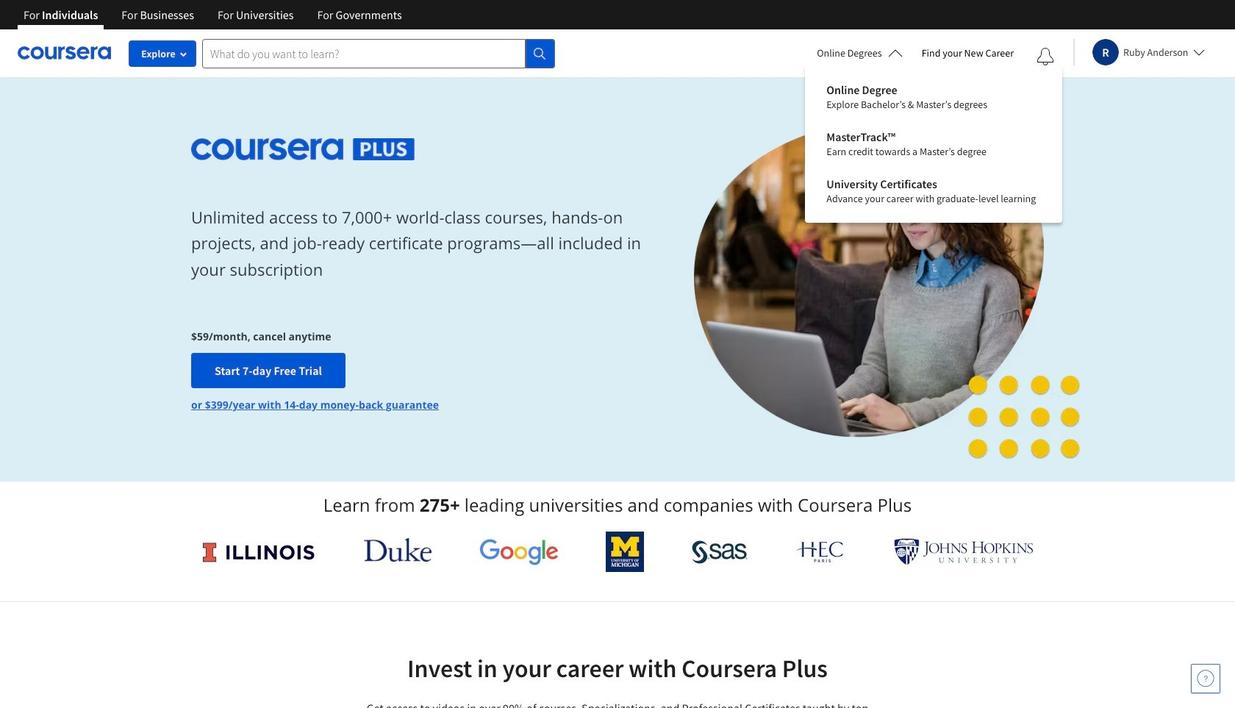 Task type: locate. For each thing, give the bounding box(es) containing it.
coursera image
[[18, 41, 111, 65]]

menu
[[815, 74, 1054, 215]]

duke university image
[[364, 539, 432, 562]]

None search field
[[202, 39, 555, 68]]

coursera plus image
[[191, 138, 415, 160]]

google image
[[479, 539, 559, 566]]

university of michigan image
[[606, 532, 645, 572]]

What do you want to learn? text field
[[202, 39, 526, 68]]

sas image
[[692, 540, 748, 564]]



Task type: vqa. For each thing, say whether or not it's contained in the screenshot.
the bottommost 'Professional'
no



Task type: describe. For each thing, give the bounding box(es) containing it.
johns hopkins university image
[[895, 539, 1034, 566]]

university of illinois at urbana-champaign image
[[202, 540, 316, 564]]

hec paris image
[[796, 537, 847, 567]]

help center image
[[1198, 670, 1215, 688]]

banner navigation
[[12, 0, 414, 29]]



